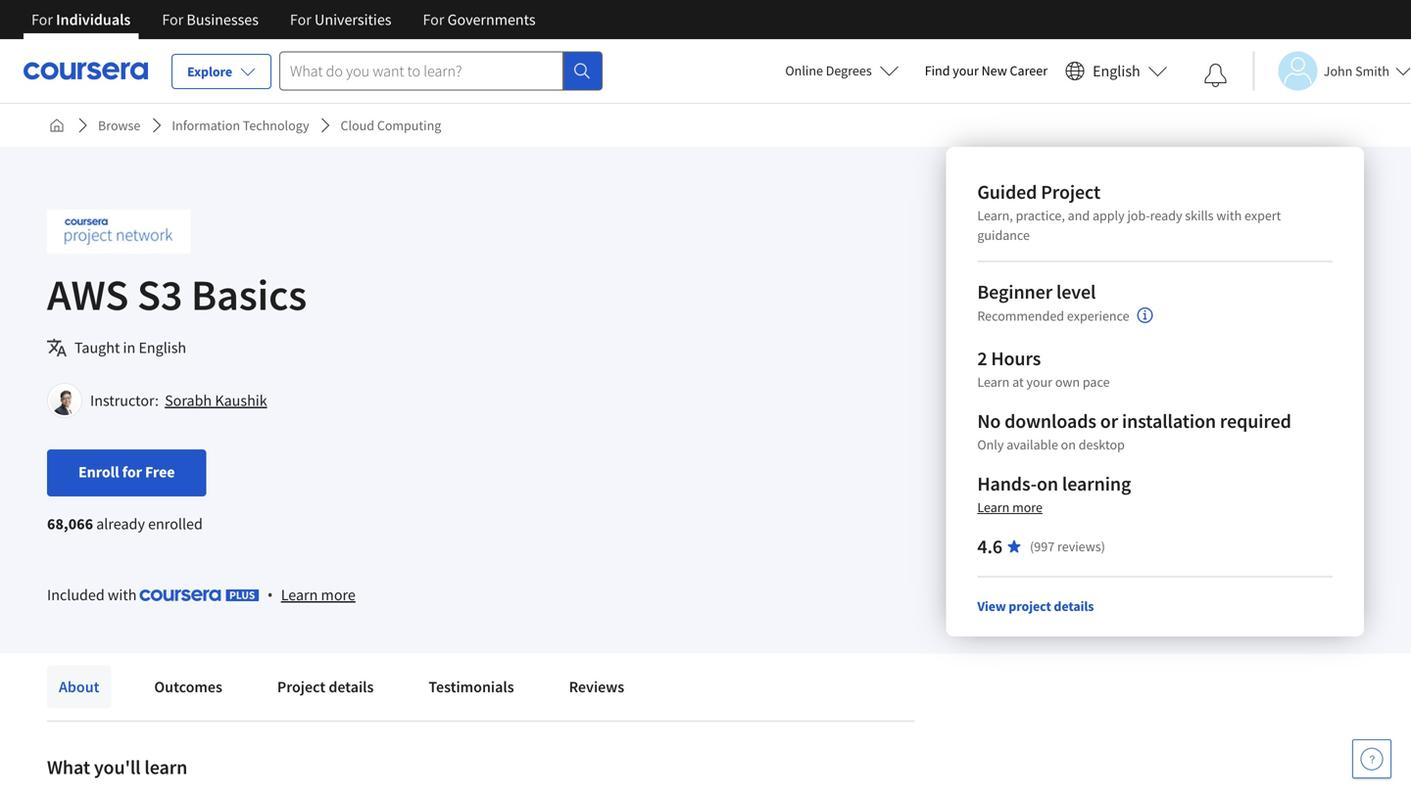 Task type: locate. For each thing, give the bounding box(es) containing it.
1 vertical spatial learn more link
[[281, 583, 356, 607]]

more down the hands-
[[1013, 499, 1043, 517]]

desktop
[[1079, 436, 1125, 454]]

learn down the hands-
[[978, 499, 1010, 517]]

computing
[[377, 117, 441, 134]]

1 horizontal spatial your
[[1027, 374, 1053, 391]]

project
[[1041, 180, 1101, 204], [277, 678, 326, 698]]

guidance
[[978, 226, 1030, 244]]

0 horizontal spatial on
[[1037, 472, 1059, 497]]

project up and
[[1041, 180, 1101, 204]]

with
[[1217, 207, 1242, 224], [108, 586, 137, 605]]

1 horizontal spatial english
[[1093, 61, 1141, 81]]

learn right •
[[281, 586, 318, 605]]

ready
[[1151, 207, 1183, 224]]

project down • learn more
[[277, 678, 326, 698]]

68,066 already enrolled
[[47, 515, 203, 534]]

project inside project details link
[[277, 678, 326, 698]]

1 vertical spatial learn
[[978, 499, 1010, 517]]

instructor:
[[90, 391, 159, 411]]

no
[[978, 409, 1001, 434]]

john smith button
[[1254, 51, 1412, 91]]

(997
[[1030, 538, 1055, 556]]

learn left at
[[978, 374, 1010, 391]]

find your new career
[[925, 62, 1048, 79]]

1 horizontal spatial details
[[1054, 598, 1094, 616]]

for up what do you want to learn? text box
[[423, 10, 444, 29]]

0 vertical spatial your
[[953, 62, 979, 79]]

browse
[[98, 117, 141, 134]]

already
[[96, 515, 145, 534]]

s3
[[137, 268, 183, 322]]

taught
[[75, 338, 120, 358]]

for left 'businesses'
[[162, 10, 184, 29]]

1 vertical spatial project
[[277, 678, 326, 698]]

find
[[925, 62, 950, 79]]

view
[[978, 598, 1006, 616]]

1 vertical spatial on
[[1037, 472, 1059, 497]]

find your new career link
[[915, 59, 1058, 83]]

degrees
[[826, 62, 872, 79]]

john smith
[[1324, 62, 1390, 80]]

learning
[[1063, 472, 1132, 497]]

learn more link
[[978, 499, 1043, 517], [281, 583, 356, 607]]

taught in english
[[75, 338, 186, 358]]

0 horizontal spatial details
[[329, 678, 374, 698]]

0 horizontal spatial more
[[321, 586, 356, 605]]

1 horizontal spatial project
[[1041, 180, 1101, 204]]

english right 'career'
[[1093, 61, 1141, 81]]

2
[[978, 347, 988, 371]]

0 horizontal spatial project
[[277, 678, 326, 698]]

testimonials link
[[417, 666, 526, 709]]

downloads
[[1005, 409, 1097, 434]]

about link
[[47, 666, 111, 709]]

for for businesses
[[162, 10, 184, 29]]

your right 'find'
[[953, 62, 979, 79]]

0 vertical spatial learn more link
[[978, 499, 1043, 517]]

your
[[953, 62, 979, 79], [1027, 374, 1053, 391]]

instructor: sorabh kaushik
[[90, 391, 267, 411]]

with right skills
[[1217, 207, 1242, 224]]

help center image
[[1361, 748, 1384, 772]]

None search field
[[279, 51, 603, 91]]

more
[[1013, 499, 1043, 517], [321, 586, 356, 605]]

individuals
[[56, 10, 131, 29]]

free
[[145, 463, 175, 482]]

1 vertical spatial more
[[321, 586, 356, 605]]

0 vertical spatial with
[[1217, 207, 1242, 224]]

1 vertical spatial details
[[329, 678, 374, 698]]

for businesses
[[162, 10, 259, 29]]

1 vertical spatial english
[[139, 338, 186, 358]]

about
[[59, 678, 99, 698]]

what
[[47, 756, 90, 780]]

1 horizontal spatial on
[[1061, 436, 1076, 454]]

learn more link down the hands-
[[978, 499, 1043, 517]]

for
[[31, 10, 53, 29], [162, 10, 184, 29], [290, 10, 312, 29], [423, 10, 444, 29]]

outcomes link
[[143, 666, 234, 709]]

4 for from the left
[[423, 10, 444, 29]]

for
[[122, 463, 142, 482]]

0 horizontal spatial with
[[108, 586, 137, 605]]

What do you want to learn? text field
[[279, 51, 564, 91]]

smith
[[1356, 62, 1390, 80]]

2 hours learn at your own pace
[[978, 347, 1110, 391]]

english right in
[[139, 338, 186, 358]]

for left individuals
[[31, 10, 53, 29]]

own
[[1056, 374, 1080, 391]]

2 for from the left
[[162, 10, 184, 29]]

learn
[[978, 374, 1010, 391], [978, 499, 1010, 517], [281, 586, 318, 605]]

for individuals
[[31, 10, 131, 29]]

more right •
[[321, 586, 356, 605]]

0 vertical spatial english
[[1093, 61, 1141, 81]]

enroll for free
[[78, 463, 175, 482]]

new
[[982, 62, 1008, 79]]

sorabh kaushik link
[[165, 391, 267, 411]]

aws s3 basics
[[47, 268, 307, 322]]

1 horizontal spatial with
[[1217, 207, 1242, 224]]

on
[[1061, 436, 1076, 454], [1037, 472, 1059, 497]]

0 vertical spatial on
[[1061, 436, 1076, 454]]

john
[[1324, 62, 1353, 80]]

on down downloads
[[1061, 436, 1076, 454]]

governments
[[448, 10, 536, 29]]

universities
[[315, 10, 392, 29]]

0 vertical spatial project
[[1041, 180, 1101, 204]]

0 vertical spatial more
[[1013, 499, 1043, 517]]

0 horizontal spatial english
[[139, 338, 186, 358]]

1 for from the left
[[31, 10, 53, 29]]

in
[[123, 338, 136, 358]]

english
[[1093, 61, 1141, 81], [139, 338, 186, 358]]

browse link
[[90, 108, 148, 143]]

2 vertical spatial learn
[[281, 586, 318, 605]]

0 vertical spatial learn
[[978, 374, 1010, 391]]

reviews)
[[1058, 538, 1106, 556]]

1 vertical spatial your
[[1027, 374, 1053, 391]]

cloud computing
[[341, 117, 441, 134]]

project
[[1009, 598, 1052, 616]]

1 horizontal spatial more
[[1013, 499, 1043, 517]]

on inside hands-on learning learn more
[[1037, 472, 1059, 497]]

more inside hands-on learning learn more
[[1013, 499, 1043, 517]]

with right included
[[108, 586, 137, 605]]

level
[[1057, 280, 1096, 304]]

learn more link right •
[[281, 583, 356, 607]]

3 for from the left
[[290, 10, 312, 29]]

experience
[[1067, 307, 1130, 325]]

4.6
[[978, 535, 1003, 559]]

details
[[1054, 598, 1094, 616], [329, 678, 374, 698]]

your right at
[[1027, 374, 1053, 391]]

show notifications image
[[1205, 64, 1228, 87]]

0 horizontal spatial learn more link
[[281, 583, 356, 607]]

• learn more
[[267, 585, 356, 606]]

for left the universities
[[290, 10, 312, 29]]

for for individuals
[[31, 10, 53, 29]]

view project details link
[[978, 598, 1094, 616]]

coursera project network image
[[47, 210, 191, 254]]

1 horizontal spatial learn more link
[[978, 499, 1043, 517]]

businesses
[[187, 10, 259, 29]]

on down the available
[[1037, 472, 1059, 497]]

1 vertical spatial with
[[108, 586, 137, 605]]



Task type: describe. For each thing, give the bounding box(es) containing it.
online
[[786, 62, 823, 79]]

beginner
[[978, 280, 1053, 304]]

cloud
[[341, 117, 375, 134]]

technology
[[243, 117, 309, 134]]

job-
[[1128, 207, 1151, 224]]

required
[[1220, 409, 1292, 434]]

68,066
[[47, 515, 93, 534]]

coursera image
[[24, 55, 148, 87]]

reviews
[[569, 678, 625, 698]]

learn inside hands-on learning learn more
[[978, 499, 1010, 517]]

english inside button
[[1093, 61, 1141, 81]]

•
[[267, 585, 273, 606]]

included with
[[47, 586, 140, 605]]

online degrees
[[786, 62, 872, 79]]

your inside the 2 hours learn at your own pace
[[1027, 374, 1053, 391]]

beginner level
[[978, 280, 1096, 304]]

online degrees button
[[770, 49, 915, 92]]

enroll for free button
[[47, 450, 206, 497]]

kaushik
[[215, 391, 267, 411]]

english button
[[1058, 39, 1176, 103]]

explore
[[187, 63, 232, 80]]

sorabh
[[165, 391, 212, 411]]

installation
[[1122, 409, 1217, 434]]

learn more link for on
[[978, 499, 1043, 517]]

guided project learn, practice, and apply job-ready skills with expert guidance
[[978, 180, 1282, 244]]

project details
[[277, 678, 374, 698]]

skills
[[1186, 207, 1214, 224]]

for universities
[[290, 10, 392, 29]]

home image
[[49, 118, 65, 133]]

sorabh kaushik image
[[50, 386, 79, 416]]

testimonials
[[429, 678, 514, 698]]

with inside guided project learn, practice, and apply job-ready skills with expert guidance
[[1217, 207, 1242, 224]]

pace
[[1083, 374, 1110, 391]]

you'll
[[94, 756, 141, 780]]

and
[[1068, 207, 1090, 224]]

for for governments
[[423, 10, 444, 29]]

hands-
[[978, 472, 1037, 497]]

view project details
[[978, 598, 1094, 616]]

guided
[[978, 180, 1038, 204]]

recommended
[[978, 307, 1065, 325]]

(997 reviews)
[[1030, 538, 1106, 556]]

learn
[[145, 756, 187, 780]]

outcomes
[[154, 678, 222, 698]]

more inside • learn more
[[321, 586, 356, 605]]

learn,
[[978, 207, 1013, 224]]

learn more link for learn
[[281, 583, 356, 607]]

information technology link
[[164, 108, 317, 143]]

on inside the no downloads or installation required only available on desktop
[[1061, 436, 1076, 454]]

only
[[978, 436, 1004, 454]]

included
[[47, 586, 105, 605]]

project inside guided project learn, practice, and apply job-ready skills with expert guidance
[[1041, 180, 1101, 204]]

at
[[1013, 374, 1024, 391]]

information about difficulty level pre-requisites. image
[[1138, 308, 1153, 324]]

learn inside the 2 hours learn at your own pace
[[978, 374, 1010, 391]]

information
[[172, 117, 240, 134]]

career
[[1010, 62, 1048, 79]]

for for universities
[[290, 10, 312, 29]]

enroll
[[78, 463, 119, 482]]

banner navigation
[[16, 0, 552, 39]]

or
[[1101, 409, 1119, 434]]

coursera plus image
[[140, 590, 259, 602]]

reviews link
[[557, 666, 636, 709]]

apply
[[1093, 207, 1125, 224]]

explore button
[[172, 54, 272, 89]]

recommended experience
[[978, 307, 1130, 325]]

project details link
[[266, 666, 386, 709]]

0 vertical spatial details
[[1054, 598, 1094, 616]]

expert
[[1245, 207, 1282, 224]]

no downloads or installation required only available on desktop
[[978, 409, 1292, 454]]

hands-on learning learn more
[[978, 472, 1132, 517]]

hours
[[991, 347, 1041, 371]]

enrolled
[[148, 515, 203, 534]]

practice,
[[1016, 207, 1065, 224]]

what you'll learn
[[47, 756, 187, 780]]

0 horizontal spatial your
[[953, 62, 979, 79]]

learn inside • learn more
[[281, 586, 318, 605]]

available
[[1007, 436, 1059, 454]]

information technology
[[172, 117, 309, 134]]



Task type: vqa. For each thing, say whether or not it's contained in the screenshot.
Professional
no



